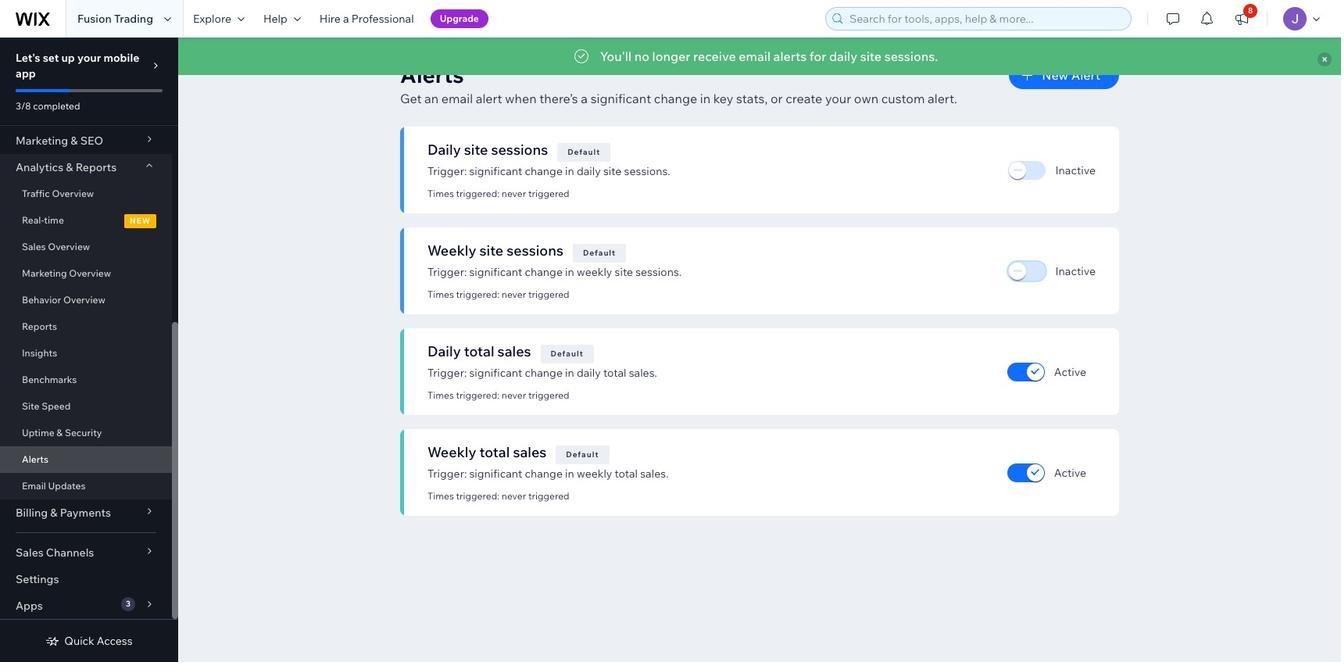 Task type: vqa. For each thing, say whether or not it's contained in the screenshot.
the topmost the primary
no



Task type: locate. For each thing, give the bounding box(es) containing it.
reports down seo
[[76, 160, 117, 174]]

fusion trading
[[77, 12, 153, 26]]

1 vertical spatial sessions.
[[624, 164, 671, 178]]

times triggered: never triggered down daily total sales
[[428, 389, 570, 401]]

1 triggered from the top
[[528, 188, 570, 199]]

analytics & reports
[[16, 160, 117, 174]]

2 triggered: from the top
[[456, 289, 500, 300]]

triggered: down daily site sessions
[[456, 188, 500, 199]]

& for analytics
[[66, 160, 73, 174]]

1 vertical spatial sales
[[16, 546, 44, 560]]

0 vertical spatial reports
[[76, 160, 117, 174]]

alerts up the email
[[22, 453, 48, 465]]

sessions up "trigger: significant change in weekly site sessions."
[[507, 242, 564, 260]]

2 trigger: from the top
[[428, 265, 467, 279]]

triggered down the trigger: significant change in weekly total sales.
[[528, 490, 570, 502]]

2 vertical spatial sessions.
[[636, 265, 682, 279]]

0 vertical spatial inactive
[[1056, 163, 1096, 177]]

1 vertical spatial alerts
[[22, 453, 48, 465]]

let's
[[16, 51, 40, 65]]

default for weekly total sales
[[566, 450, 599, 460]]

0 vertical spatial sales
[[22, 241, 46, 253]]

trigger: down daily site sessions
[[428, 164, 467, 178]]

2 triggered from the top
[[528, 289, 570, 300]]

2 never from the top
[[502, 289, 526, 300]]

default
[[568, 147, 601, 157], [583, 248, 616, 258], [551, 349, 584, 359], [566, 450, 599, 460]]

0 horizontal spatial your
[[77, 51, 101, 65]]

overview inside traffic overview link
[[52, 188, 94, 199]]

0 horizontal spatial alerts
[[22, 453, 48, 465]]

& right uptime
[[57, 427, 63, 439]]

change
[[654, 91, 698, 106], [525, 164, 563, 178], [525, 265, 563, 279], [525, 366, 563, 380], [525, 467, 563, 481]]

sales channels button
[[0, 539, 172, 566]]

0 vertical spatial sessions.
[[885, 48, 938, 64]]

1 horizontal spatial a
[[581, 91, 588, 106]]

1 triggered: from the top
[[456, 188, 500, 199]]

sales down real-
[[22, 241, 46, 253]]

3 never from the top
[[502, 389, 526, 401]]

change inside the alerts get an email alert when there's a significant change in key stats, or create your own custom alert.
[[654, 91, 698, 106]]

apps
[[16, 599, 43, 613]]

quick
[[64, 634, 94, 648]]

times triggered: never triggered for daily site sessions
[[428, 188, 570, 199]]

insights link
[[0, 340, 172, 367]]

trigger: for weekly total sales
[[428, 467, 467, 481]]

email
[[739, 48, 771, 64], [442, 91, 473, 106]]

0 vertical spatial daily
[[830, 48, 858, 64]]

overview down analytics & reports
[[52, 188, 94, 199]]

in inside the alerts get an email alert when there's a significant change in key stats, or create your own custom alert.
[[700, 91, 711, 106]]

0 vertical spatial weekly
[[577, 265, 613, 279]]

receive
[[694, 48, 736, 64]]

times triggered: never triggered down weekly total sales
[[428, 490, 570, 502]]

& right billing at the bottom left
[[50, 506, 57, 520]]

sessions. for daily site sessions
[[624, 164, 671, 178]]

access
[[97, 634, 133, 648]]

1 vertical spatial daily
[[428, 342, 461, 360]]

0 horizontal spatial a
[[343, 12, 349, 26]]

triggered: down daily total sales
[[456, 389, 500, 401]]

sessions. inside the you'll no longer receive email alerts for daily site sessions. alert
[[885, 48, 938, 64]]

weekly total sales
[[428, 443, 547, 461]]

triggered: for daily site sessions
[[456, 188, 500, 199]]

2 weekly from the top
[[577, 467, 613, 481]]

sales up the trigger: significant change in weekly total sales.
[[513, 443, 547, 461]]

default for daily site sessions
[[568, 147, 601, 157]]

up
[[61, 51, 75, 65]]

trigger: down daily total sales
[[428, 366, 467, 380]]

get
[[400, 91, 422, 106]]

2 active from the top
[[1055, 466, 1087, 480]]

custom
[[882, 91, 925, 106]]

marketing & seo button
[[0, 127, 172, 154]]

help button
[[254, 0, 310, 38]]

1 horizontal spatial alerts
[[400, 61, 464, 88]]

1 weekly from the top
[[577, 265, 613, 279]]

& for marketing
[[71, 134, 78, 148]]

mobile
[[104, 51, 139, 65]]

1 vertical spatial sessions
[[507, 242, 564, 260]]

uptime & security link
[[0, 420, 172, 446]]

alerts
[[400, 61, 464, 88], [22, 453, 48, 465]]

1 vertical spatial weekly
[[428, 443, 477, 461]]

1 vertical spatial email
[[442, 91, 473, 106]]

0 vertical spatial sales
[[498, 342, 531, 360]]

trigger: down weekly total sales
[[428, 467, 467, 481]]

daily
[[428, 141, 461, 159], [428, 342, 461, 360]]

in for daily total sales
[[565, 366, 575, 380]]

marketing & seo
[[16, 134, 103, 148]]

traffic
[[22, 188, 50, 199]]

weekly
[[428, 242, 477, 260], [428, 443, 477, 461]]

default up trigger: significant change in daily total sales.
[[551, 349, 584, 359]]

1 horizontal spatial reports
[[76, 160, 117, 174]]

default up the trigger: significant change in weekly total sales.
[[566, 450, 599, 460]]

significant for weekly total sales
[[469, 467, 523, 481]]

1 times triggered: never triggered from the top
[[428, 188, 570, 199]]

hire a professional link
[[310, 0, 423, 38]]

& inside the marketing & seo 'popup button'
[[71, 134, 78, 148]]

overview inside sales overview link
[[48, 241, 90, 253]]

times triggered: never triggered down daily site sessions
[[428, 188, 570, 199]]

trigger: significant change in weekly total sales.
[[428, 467, 669, 481]]

weekly for sessions
[[577, 265, 613, 279]]

seo
[[80, 134, 103, 148]]

triggered down trigger: significant change in daily site sessions.
[[528, 188, 570, 199]]

change down daily total sales
[[525, 366, 563, 380]]

3 times triggered: never triggered from the top
[[428, 389, 570, 401]]

1 vertical spatial your
[[826, 91, 852, 106]]

overview
[[52, 188, 94, 199], [48, 241, 90, 253], [69, 267, 111, 279], [63, 294, 105, 306]]

alerts
[[774, 48, 807, 64]]

sessions up trigger: significant change in daily site sessions.
[[491, 141, 548, 159]]

insights
[[22, 347, 57, 359]]

a right hire
[[343, 12, 349, 26]]

inactive for weekly site sessions
[[1056, 264, 1096, 278]]

email right the an
[[442, 91, 473, 106]]

never down trigger: significant change in daily site sessions.
[[502, 188, 526, 199]]

inactive
[[1056, 163, 1096, 177], [1056, 264, 1096, 278]]

&
[[71, 134, 78, 148], [66, 160, 73, 174], [57, 427, 63, 439], [50, 506, 57, 520]]

overview for behavior overview
[[63, 294, 105, 306]]

traffic overview link
[[0, 181, 172, 207]]

daily for daily site sessions
[[428, 141, 461, 159]]

active for weekly total sales
[[1055, 466, 1087, 480]]

1 vertical spatial sales.
[[641, 467, 669, 481]]

sales up trigger: significant change in daily total sales.
[[498, 342, 531, 360]]

your right up
[[77, 51, 101, 65]]

triggered for weekly total sales
[[528, 490, 570, 502]]

1 inactive from the top
[[1056, 163, 1096, 177]]

sessions for weekly site sessions
[[507, 242, 564, 260]]

0 vertical spatial weekly
[[428, 242, 477, 260]]

reports link
[[0, 314, 172, 340]]

your
[[77, 51, 101, 65], [826, 91, 852, 106]]

your left own on the top right of the page
[[826, 91, 852, 106]]

0 vertical spatial daily
[[428, 141, 461, 159]]

site
[[861, 48, 882, 64], [464, 141, 488, 159], [604, 164, 622, 178], [480, 242, 504, 260], [615, 265, 633, 279]]

4 times from the top
[[428, 490, 454, 502]]

sales inside popup button
[[16, 546, 44, 560]]

in
[[700, 91, 711, 106], [565, 164, 575, 178], [565, 265, 575, 279], [565, 366, 575, 380], [565, 467, 575, 481]]

an
[[425, 91, 439, 106]]

marketing
[[16, 134, 68, 148], [22, 267, 67, 279]]

daily
[[830, 48, 858, 64], [577, 164, 601, 178], [577, 366, 601, 380]]

times for daily total sales
[[428, 389, 454, 401]]

app
[[16, 66, 36, 81]]

billing
[[16, 506, 48, 520]]

& down marketing & seo
[[66, 160, 73, 174]]

change down daily site sessions
[[525, 164, 563, 178]]

you'll no longer receive email alerts for daily site sessions. alert
[[178, 38, 1342, 75]]

hire a professional
[[320, 12, 414, 26]]

reports inside popup button
[[76, 160, 117, 174]]

trigger: for daily total sales
[[428, 366, 467, 380]]

times down daily total sales
[[428, 389, 454, 401]]

0 vertical spatial your
[[77, 51, 101, 65]]

times down weekly total sales
[[428, 490, 454, 502]]

marketing up behavior
[[22, 267, 67, 279]]

overview inside behavior overview link
[[63, 294, 105, 306]]

times triggered: never triggered down the weekly site sessions
[[428, 289, 570, 300]]

active
[[1055, 365, 1087, 379], [1055, 466, 1087, 480]]

times triggered: never triggered for weekly site sessions
[[428, 289, 570, 300]]

professional
[[352, 12, 414, 26]]

2 times triggered: never triggered from the top
[[428, 289, 570, 300]]

weekly for sales
[[577, 467, 613, 481]]

behavior overview link
[[0, 287, 172, 314]]

4 trigger: from the top
[[428, 467, 467, 481]]

sidebar element
[[0, 0, 178, 662]]

2 vertical spatial daily
[[577, 366, 601, 380]]

channels
[[46, 546, 94, 560]]

never down the trigger: significant change in weekly total sales.
[[502, 490, 526, 502]]

reports up insights
[[22, 321, 57, 332]]

your inside the alerts get an email alert when there's a significant change in key stats, or create your own custom alert.
[[826, 91, 852, 106]]

key
[[714, 91, 734, 106]]

significant down the weekly site sessions
[[469, 265, 523, 279]]

weekly
[[577, 265, 613, 279], [577, 467, 613, 481]]

marketing inside 'popup button'
[[16, 134, 68, 148]]

alerts inside the alerts get an email alert when there's a significant change in key stats, or create your own custom alert.
[[400, 61, 464, 88]]

2 inactive from the top
[[1056, 264, 1096, 278]]

1 weekly from the top
[[428, 242, 477, 260]]

overview down marketing overview link
[[63, 294, 105, 306]]

upgrade
[[440, 13, 479, 24]]

overview inside marketing overview link
[[69, 267, 111, 279]]

sales. for daily total sales
[[629, 366, 658, 380]]

1 trigger: from the top
[[428, 164, 467, 178]]

overview down sales overview link
[[69, 267, 111, 279]]

never for weekly total sales
[[502, 490, 526, 502]]

alerts up the an
[[400, 61, 464, 88]]

sales for daily total sales
[[498, 342, 531, 360]]

0 horizontal spatial reports
[[22, 321, 57, 332]]

alerts get an email alert when there's a significant change in key stats, or create your own custom alert.
[[400, 61, 958, 106]]

significant down daily total sales
[[469, 366, 523, 380]]

never down trigger: significant change in daily total sales.
[[502, 389, 526, 401]]

4 never from the top
[[502, 490, 526, 502]]

default up trigger: significant change in daily site sessions.
[[568, 147, 601, 157]]

uptime
[[22, 427, 54, 439]]

3 trigger: from the top
[[428, 366, 467, 380]]

behavior overview
[[22, 294, 105, 306]]

3 triggered from the top
[[528, 389, 570, 401]]

weekly for weekly total sales
[[428, 443, 477, 461]]

0 vertical spatial marketing
[[16, 134, 68, 148]]

1 horizontal spatial your
[[826, 91, 852, 106]]

1 vertical spatial inactive
[[1056, 264, 1096, 278]]

significant inside the alerts get an email alert when there's a significant change in key stats, or create your own custom alert.
[[591, 91, 651, 106]]

times triggered: never triggered for daily total sales
[[428, 389, 570, 401]]

triggered down trigger: significant change in daily total sales.
[[528, 389, 570, 401]]

0 vertical spatial sales.
[[629, 366, 658, 380]]

1 never from the top
[[502, 188, 526, 199]]

never
[[502, 188, 526, 199], [502, 289, 526, 300], [502, 389, 526, 401], [502, 490, 526, 502]]

trigger: down the weekly site sessions
[[428, 265, 467, 279]]

1 vertical spatial weekly
[[577, 467, 613, 481]]

hire
[[320, 12, 341, 26]]

significant down you'll
[[591, 91, 651, 106]]

sales for weekly total sales
[[513, 443, 547, 461]]

triggered: down weekly total sales
[[456, 490, 500, 502]]

change down longer
[[654, 91, 698, 106]]

1 vertical spatial daily
[[577, 164, 601, 178]]

new alert
[[1042, 67, 1101, 83]]

change down weekly total sales
[[525, 467, 563, 481]]

there's
[[540, 91, 578, 106]]

weekly site sessions
[[428, 242, 564, 260]]

significant
[[591, 91, 651, 106], [469, 164, 523, 178], [469, 265, 523, 279], [469, 366, 523, 380], [469, 467, 523, 481]]

3 times from the top
[[428, 389, 454, 401]]

0 horizontal spatial email
[[442, 91, 473, 106]]

marketing up the analytics on the left of the page
[[16, 134, 68, 148]]

0 vertical spatial email
[[739, 48, 771, 64]]

2 weekly from the top
[[428, 443, 477, 461]]

alerts inside sidebar element
[[22, 453, 48, 465]]

alerts for alerts get an email alert when there's a significant change in key stats, or create your own custom alert.
[[400, 61, 464, 88]]

4 triggered: from the top
[[456, 490, 500, 502]]

triggered for daily total sales
[[528, 389, 570, 401]]

times
[[428, 188, 454, 199], [428, 289, 454, 300], [428, 389, 454, 401], [428, 490, 454, 502]]

new
[[1042, 67, 1069, 83]]

1 vertical spatial a
[[581, 91, 588, 106]]

significant down weekly total sales
[[469, 467, 523, 481]]

completed
[[33, 100, 80, 112]]

sales up settings
[[16, 546, 44, 560]]

change for daily site sessions
[[525, 164, 563, 178]]

1 vertical spatial reports
[[22, 321, 57, 332]]

0 vertical spatial active
[[1055, 365, 1087, 379]]

overview for marketing overview
[[69, 267, 111, 279]]

settings link
[[0, 566, 172, 593]]

& inside uptime & security link
[[57, 427, 63, 439]]

& inside billing & payments popup button
[[50, 506, 57, 520]]

4 triggered from the top
[[528, 490, 570, 502]]

2 times from the top
[[428, 289, 454, 300]]

1 vertical spatial sales
[[513, 443, 547, 461]]

settings
[[16, 572, 59, 586]]

in for weekly total sales
[[565, 467, 575, 481]]

create
[[786, 91, 823, 106]]

& inside analytics & reports popup button
[[66, 160, 73, 174]]

& left seo
[[71, 134, 78, 148]]

1 vertical spatial marketing
[[22, 267, 67, 279]]

2 daily from the top
[[428, 342, 461, 360]]

significant down daily site sessions
[[469, 164, 523, 178]]

billing & payments button
[[0, 500, 172, 526]]

alert.
[[928, 91, 958, 106]]

never down "trigger: significant change in weekly site sessions."
[[502, 289, 526, 300]]

1 times from the top
[[428, 188, 454, 199]]

sales
[[22, 241, 46, 253], [16, 546, 44, 560]]

1 daily from the top
[[428, 141, 461, 159]]

trigger: for weekly site sessions
[[428, 265, 467, 279]]

a inside the alerts get an email alert when there's a significant change in key stats, or create your own custom alert.
[[581, 91, 588, 106]]

4 times triggered: never triggered from the top
[[428, 490, 570, 502]]

triggered down "trigger: significant change in weekly site sessions."
[[528, 289, 570, 300]]

0 vertical spatial sessions
[[491, 141, 548, 159]]

quick access
[[64, 634, 133, 648]]

1 vertical spatial active
[[1055, 466, 1087, 480]]

times down daily site sessions
[[428, 188, 454, 199]]

0 vertical spatial alerts
[[400, 61, 464, 88]]

a right there's
[[581, 91, 588, 106]]

change down the weekly site sessions
[[525, 265, 563, 279]]

overview up marketing overview
[[48, 241, 90, 253]]

1 horizontal spatial email
[[739, 48, 771, 64]]

default up "trigger: significant change in weekly site sessions."
[[583, 248, 616, 258]]

benchmarks
[[22, 374, 77, 385]]

1 active from the top
[[1055, 365, 1087, 379]]

times up daily total sales
[[428, 289, 454, 300]]

email left alerts
[[739, 48, 771, 64]]

3 triggered: from the top
[[456, 389, 500, 401]]

triggered: down the weekly site sessions
[[456, 289, 500, 300]]



Task type: describe. For each thing, give the bounding box(es) containing it.
& for billing
[[50, 506, 57, 520]]

8
[[1249, 5, 1254, 16]]

explore
[[193, 12, 231, 26]]

times triggered: never triggered for weekly total sales
[[428, 490, 570, 502]]

upgrade button
[[431, 9, 489, 28]]

trigger: significant change in daily total sales.
[[428, 366, 658, 380]]

weekly for weekly site sessions
[[428, 242, 477, 260]]

when
[[505, 91, 537, 106]]

no
[[635, 48, 650, 64]]

in for daily site sessions
[[565, 164, 575, 178]]

speed
[[42, 400, 71, 412]]

sales for sales channels
[[16, 546, 44, 560]]

your inside "let's set up your mobile app"
[[77, 51, 101, 65]]

in for weekly site sessions
[[565, 265, 575, 279]]

longer
[[652, 48, 691, 64]]

times for weekly site sessions
[[428, 289, 454, 300]]

stats,
[[736, 91, 768, 106]]

marketing overview link
[[0, 260, 172, 287]]

sales for sales overview
[[22, 241, 46, 253]]

significant for weekly site sessions
[[469, 265, 523, 279]]

inactive for daily site sessions
[[1056, 163, 1096, 177]]

never for weekly site sessions
[[502, 289, 526, 300]]

time
[[44, 214, 64, 226]]

new alert button
[[1010, 61, 1120, 89]]

daily inside alert
[[830, 48, 858, 64]]

never for daily total sales
[[502, 389, 526, 401]]

sales overview
[[22, 241, 90, 253]]

triggered: for daily total sales
[[456, 389, 500, 401]]

triggered for weekly site sessions
[[528, 289, 570, 300]]

Search for tools, apps, help & more... field
[[845, 8, 1127, 30]]

security
[[65, 427, 102, 439]]

email updates link
[[0, 473, 172, 500]]

alert
[[1072, 67, 1101, 83]]

daily site sessions
[[428, 141, 548, 159]]

help
[[263, 12, 288, 26]]

email inside the alerts get an email alert when there's a significant change in key stats, or create your own custom alert.
[[442, 91, 473, 106]]

marketing overview
[[22, 267, 111, 279]]

daily for sales
[[577, 366, 601, 380]]

triggered: for weekly site sessions
[[456, 289, 500, 300]]

benchmarks link
[[0, 367, 172, 393]]

email inside alert
[[739, 48, 771, 64]]

significant for daily site sessions
[[469, 164, 523, 178]]

sessions. for weekly site sessions
[[636, 265, 682, 279]]

8 button
[[1225, 0, 1260, 38]]

real-
[[22, 214, 44, 226]]

marketing for marketing overview
[[22, 267, 67, 279]]

for
[[810, 48, 827, 64]]

default for daily total sales
[[551, 349, 584, 359]]

marketing for marketing & seo
[[16, 134, 68, 148]]

analytics & reports button
[[0, 154, 172, 181]]

email updates
[[22, 480, 86, 492]]

change for weekly total sales
[[525, 467, 563, 481]]

set
[[43, 51, 59, 65]]

payments
[[60, 506, 111, 520]]

daily for daily total sales
[[428, 342, 461, 360]]

default for weekly site sessions
[[583, 248, 616, 258]]

triggered for daily site sessions
[[528, 188, 570, 199]]

& for uptime
[[57, 427, 63, 439]]

trading
[[114, 12, 153, 26]]

site speed link
[[0, 393, 172, 420]]

new
[[130, 216, 151, 226]]

daily for sessions
[[577, 164, 601, 178]]

0 vertical spatial a
[[343, 12, 349, 26]]

site
[[22, 400, 39, 412]]

fusion
[[77, 12, 112, 26]]

email
[[22, 480, 46, 492]]

sales. for weekly total sales
[[641, 467, 669, 481]]

you'll no longer receive email alerts for daily site sessions.
[[600, 48, 938, 64]]

let's set up your mobile app
[[16, 51, 139, 81]]

3
[[126, 599, 131, 609]]

sessions for daily site sessions
[[491, 141, 548, 159]]

3/8 completed
[[16, 100, 80, 112]]

you'll
[[600, 48, 632, 64]]

site inside alert
[[861, 48, 882, 64]]

times for weekly total sales
[[428, 490, 454, 502]]

overview for sales overview
[[48, 241, 90, 253]]

site speed
[[22, 400, 71, 412]]

active for daily total sales
[[1055, 365, 1087, 379]]

quick access button
[[46, 634, 133, 648]]

significant for daily total sales
[[469, 366, 523, 380]]

updates
[[48, 480, 86, 492]]

daily total sales
[[428, 342, 531, 360]]

times for daily site sessions
[[428, 188, 454, 199]]

overview for traffic overview
[[52, 188, 94, 199]]

never for daily site sessions
[[502, 188, 526, 199]]

3/8
[[16, 100, 31, 112]]

behavior
[[22, 294, 61, 306]]

real-time
[[22, 214, 64, 226]]

triggered: for weekly total sales
[[456, 490, 500, 502]]

trigger: significant change in weekly site sessions.
[[428, 265, 682, 279]]

traffic overview
[[22, 188, 94, 199]]

trigger: for daily site sessions
[[428, 164, 467, 178]]

sales channels
[[16, 546, 94, 560]]

trigger: significant change in daily site sessions.
[[428, 164, 671, 178]]

alerts link
[[0, 446, 172, 473]]

uptime & security
[[22, 427, 102, 439]]

own
[[854, 91, 879, 106]]

alerts for alerts
[[22, 453, 48, 465]]

sales overview link
[[0, 234, 172, 260]]

change for weekly site sessions
[[525, 265, 563, 279]]

alert
[[476, 91, 502, 106]]

or
[[771, 91, 783, 106]]

analytics
[[16, 160, 63, 174]]

change for daily total sales
[[525, 366, 563, 380]]



